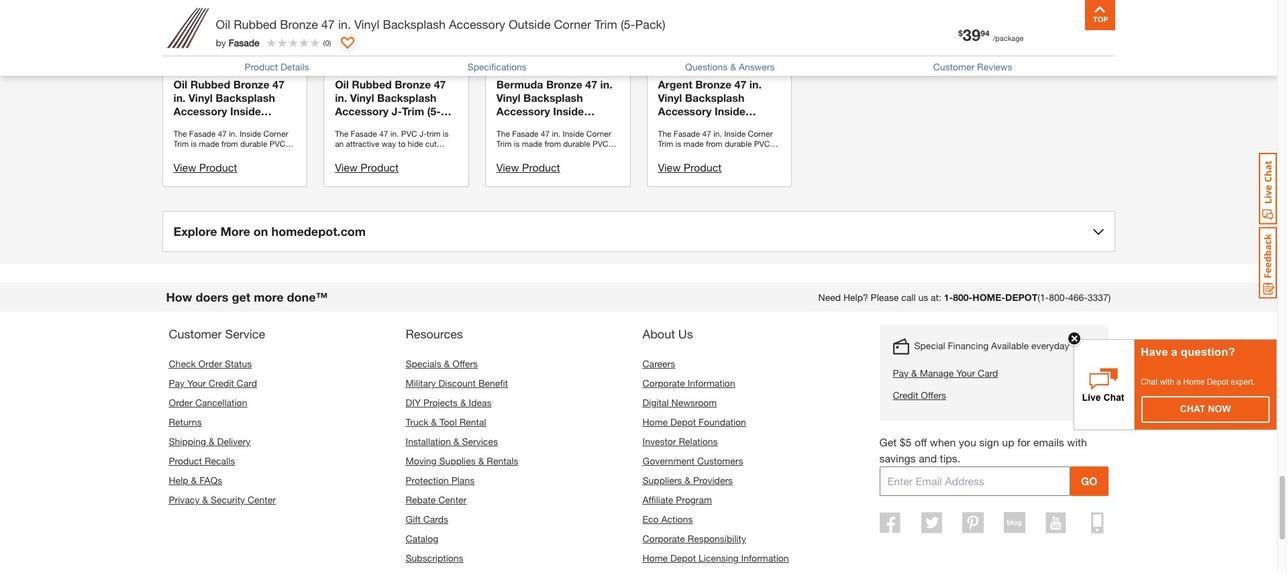 Task type: locate. For each thing, give the bounding box(es) containing it.
1 horizontal spatial pay
[[893, 368, 909, 380]]

subscriptions link
[[406, 553, 464, 565]]

oil inside oil rubbed bronze 47 in. vinyl backsplash accessory j-trim (5- pack)
[[335, 78, 349, 91]]

1 vertical spatial order
[[169, 398, 193, 409]]

2 center from the left
[[438, 495, 467, 506]]

trim for bermuda bronze 47 in. vinyl backsplash accessory inside corner trim (5-pack)
[[535, 118, 557, 131]]

0 vertical spatial with
[[1160, 378, 1175, 387]]

chat with a home depot expert.
[[1141, 378, 1256, 387]]

rubbed inside oil rubbed bronze 47 in. vinyl backsplash accessory j-trim (5- pack)
[[352, 78, 392, 91]]

services
[[462, 437, 498, 448]]

inside inside bermuda bronze 47 in. vinyl backsplash accessory inside corner trim (5-pack)
[[553, 105, 584, 118]]

catalog
[[406, 534, 438, 545]]

rubbed up fasade
[[234, 17, 277, 32]]

1 horizontal spatial oil
[[216, 17, 230, 32]]

1 view product from the left
[[174, 161, 237, 174]]

pay your credit card link
[[169, 378, 257, 390]]

pack) inside bermuda bronze 47 in. vinyl backsplash accessory inside corner trim (5-pack)
[[574, 118, 603, 131]]

careers
[[643, 359, 675, 370]]

1 vertical spatial customer
[[169, 327, 222, 342]]

1 vertical spatial with
[[1067, 437, 1087, 449]]

0 horizontal spatial rubbed
[[190, 78, 230, 91]]

pay down check
[[169, 378, 185, 390]]

chat now
[[1180, 404, 1231, 415]]

your down financing
[[957, 368, 975, 380]]

get
[[232, 290, 250, 305]]

& up recalls
[[209, 437, 215, 448]]

backsplash inside bermuda bronze 47 in. vinyl backsplash accessory inside corner trim (5-pack)
[[524, 92, 583, 104]]

explore
[[174, 224, 217, 239]]

returns link
[[169, 417, 202, 429]]

home up chat
[[1184, 378, 1205, 387]]

credit down pay & manage your card
[[893, 390, 919, 402]]

accessory inside oil rubbed bronze 47 in. vinyl backsplash accessory inside corner trim (5-pack)
[[174, 105, 227, 118]]

card up credit offers link
[[978, 368, 998, 380]]

inside inside argent bronze 47 in. vinyl backsplash accessory inside corner trim (5-pack)
[[715, 105, 746, 118]]

0 horizontal spatial order
[[169, 398, 193, 409]]

(5- inside argent bronze 47 in. vinyl backsplash accessory inside corner trim (5-pack)
[[722, 118, 736, 131]]

accessory inside oil rubbed bronze 47 in. vinyl backsplash accessory j-trim (5- pack)
[[335, 105, 389, 118]]

view product link
[[174, 161, 237, 174], [658, 161, 722, 174], [335, 161, 399, 174], [497, 161, 560, 174]]

2 horizontal spatial oil
[[335, 78, 349, 91]]

product down oil rubbed bronze 47 in. vinyl backsplash accessory inside corner trim (5-pack)
[[199, 161, 237, 174]]

inside for argent bronze 47 in. vinyl backsplash accessory inside corner trim (5-pack)
[[715, 105, 746, 118]]

bronze inside bermuda bronze 47 in. vinyl backsplash accessory inside corner trim (5-pack)
[[546, 78, 583, 91]]

pack) inside oil rubbed bronze 47 in. vinyl backsplash accessory inside corner trim (5-pack)
[[251, 118, 280, 131]]

pay & manage your card
[[893, 368, 998, 380]]

rubbed down "by"
[[190, 78, 230, 91]]

privacy
[[169, 495, 200, 506]]

0 vertical spatial credit
[[209, 378, 234, 390]]

home for home depot licensing information
[[643, 553, 668, 565]]

trim
[[595, 17, 618, 32], [402, 105, 424, 118], [212, 118, 234, 131], [697, 118, 719, 131], [535, 118, 557, 131]]

& for questions & answers
[[730, 61, 736, 72]]

1 vertical spatial depot
[[671, 417, 696, 429]]

eco
[[643, 514, 659, 526]]

& right help
[[191, 475, 197, 487]]

credit up cancellation at the bottom
[[209, 378, 234, 390]]

on
[[254, 224, 268, 239]]

vinyl for oil rubbed bronze 47 in. vinyl backsplash accessory outside corner trim (5-pack)
[[354, 17, 380, 32]]

0 horizontal spatial inside
[[230, 105, 261, 118]]

& up supplies
[[454, 437, 460, 448]]

depot left expert.
[[1207, 378, 1229, 387]]

1 horizontal spatial customer
[[934, 61, 975, 72]]

vinyl inside bermuda bronze 47 in. vinyl backsplash accessory inside corner trim (5-pack)
[[497, 92, 521, 104]]

investor relations
[[643, 437, 718, 448]]

rubbed for oil rubbed bronze 47 in. vinyl backsplash accessory inside corner trim (5-pack)
[[190, 78, 230, 91]]

& for truck & tool rental
[[431, 417, 437, 429]]

government customers
[[643, 456, 743, 467]]

1 horizontal spatial inside
[[553, 105, 584, 118]]

1 inside from the left
[[230, 105, 261, 118]]

3337)
[[1088, 292, 1111, 304]]

pack) for bermuda bronze 47 in. vinyl backsplash accessory inside corner trim (5-pack)
[[574, 118, 603, 131]]

view product link for argent bronze 47 in. vinyl backsplash accessory inside corner trim (5-pack)
[[658, 161, 722, 174]]

special
[[915, 341, 946, 352]]

cancellation
[[195, 398, 247, 409]]

have
[[1141, 347, 1168, 359]]

0 horizontal spatial credit
[[209, 378, 234, 390]]

oil up "by"
[[216, 17, 230, 32]]

corner
[[554, 17, 591, 32], [174, 118, 209, 131], [658, 118, 694, 131], [497, 118, 532, 131]]

homedepot.com
[[272, 224, 366, 239]]

a right have
[[1172, 347, 1178, 359]]

product down bermuda bronze 47 in. vinyl backsplash accessory inside corner trim (5-pack) on the top of page
[[522, 161, 560, 174]]

2 view product from the left
[[658, 161, 722, 174]]

39
[[963, 26, 981, 44]]

accessory for inside
[[174, 105, 227, 118]]

1 vertical spatial credit
[[893, 390, 919, 402]]

0 horizontal spatial your
[[187, 378, 206, 390]]

0 horizontal spatial offers
[[453, 359, 478, 370]]

0 horizontal spatial with
[[1067, 437, 1087, 449]]

us
[[919, 292, 928, 304]]

customer up check
[[169, 327, 222, 342]]

depot up investor relations link
[[671, 417, 696, 429]]

your up "order cancellation" link
[[187, 378, 206, 390]]

product down the shipping
[[169, 456, 202, 467]]

order up pay your credit card link
[[198, 359, 222, 370]]

1 800- from the left
[[953, 292, 973, 304]]

order cancellation link
[[169, 398, 247, 409]]

0 horizontal spatial pay
[[169, 378, 185, 390]]

how
[[166, 290, 192, 305]]

trim inside bermuda bronze 47 in. vinyl backsplash accessory inside corner trim (5-pack)
[[535, 118, 557, 131]]

suppliers
[[643, 475, 682, 487]]

corporate down eco actions link
[[643, 534, 685, 545]]

bronze
[[280, 17, 318, 32], [233, 78, 270, 91], [696, 78, 732, 91], [395, 78, 431, 91], [546, 78, 583, 91]]

oil down product image
[[174, 78, 187, 91]]

0 horizontal spatial oil
[[174, 78, 187, 91]]

plans
[[452, 475, 475, 487]]

view for oil rubbed bronze 47 in. vinyl backsplash accessory j-trim (5- pack)
[[335, 161, 358, 174]]

program
[[676, 495, 712, 506]]

accessory
[[449, 17, 505, 32], [174, 105, 227, 118], [658, 105, 712, 118], [335, 105, 389, 118], [497, 105, 550, 118]]

home depot on pinterest image
[[963, 513, 984, 535]]

more
[[254, 290, 284, 305]]

1 horizontal spatial 800-
[[1049, 292, 1069, 304]]

view for oil rubbed bronze 47 in. vinyl backsplash accessory inside corner trim (5-pack)
[[174, 161, 196, 174]]

47 inside oil rubbed bronze 47 in. vinyl backsplash accessory inside corner trim (5-pack)
[[273, 78, 285, 91]]

gift cards
[[406, 514, 448, 526]]

& left answers at the right top of page
[[730, 61, 736, 72]]

center right security
[[248, 495, 276, 506]]

(5- inside oil rubbed bronze 47 in. vinyl backsplash accessory j-trim (5- pack)
[[427, 105, 441, 118]]

oil rubbed bronze 47 in. vinyl backsplash accessory j-trim (5- pack)
[[335, 78, 446, 131]]

47 inside oil rubbed bronze 47 in. vinyl backsplash accessory j-trim (5- pack)
[[434, 78, 446, 91]]

j-
[[392, 105, 402, 118]]

oil inside oil rubbed bronze 47 in. vinyl backsplash accessory inside corner trim (5-pack)
[[174, 78, 187, 91]]

corner inside bermuda bronze 47 in. vinyl backsplash accessory inside corner trim (5-pack)
[[497, 118, 532, 131]]

3 view from the left
[[335, 161, 358, 174]]

corner inside argent bronze 47 in. vinyl backsplash accessory inside corner trim (5-pack)
[[658, 118, 694, 131]]

product
[[245, 61, 278, 72], [199, 161, 237, 174], [684, 161, 722, 174], [361, 161, 399, 174], [522, 161, 560, 174], [169, 456, 202, 467]]

& up the military discount benefit at the left bottom
[[444, 359, 450, 370]]

1 vertical spatial corporate
[[643, 534, 685, 545]]

center down plans
[[438, 495, 467, 506]]

affiliate program
[[643, 495, 712, 506]]

view for argent bronze 47 in. vinyl backsplash accessory inside corner trim (5-pack)
[[658, 161, 681, 174]]

card
[[978, 368, 998, 380], [237, 378, 257, 390]]

(5- inside oil rubbed bronze 47 in. vinyl backsplash accessory inside corner trim (5-pack)
[[237, 118, 251, 131]]

1 horizontal spatial rubbed
[[234, 17, 277, 32]]

2 vertical spatial depot
[[671, 553, 696, 565]]

0 vertical spatial information
[[688, 378, 735, 390]]

0 vertical spatial offers
[[453, 359, 478, 370]]

4 view product from the left
[[497, 161, 560, 174]]

corporate down careers
[[643, 378, 685, 390]]

2 800- from the left
[[1049, 292, 1069, 304]]

offers down manage
[[921, 390, 947, 402]]

vinyl
[[354, 17, 380, 32], [189, 92, 213, 104], [658, 92, 682, 104], [350, 92, 374, 104], [497, 92, 521, 104]]

home down "digital"
[[643, 417, 668, 429]]

rubbed up j-
[[352, 78, 392, 91]]

4 view from the left
[[497, 161, 519, 174]]

0 horizontal spatial customer
[[169, 327, 222, 342]]

(5- inside bermuda bronze 47 in. vinyl backsplash accessory inside corner trim (5-pack)
[[560, 118, 574, 131]]

rubbed for oil rubbed bronze 47 in. vinyl backsplash accessory outside corner trim (5-pack)
[[234, 17, 277, 32]]

& left tool
[[431, 417, 437, 429]]

depot down "corporate responsibility" 'link' at the bottom
[[671, 553, 696, 565]]

view product for oil rubbed bronze 47 in. vinyl backsplash accessory inside corner trim (5-pack)
[[174, 161, 237, 174]]

with inside get $5 off when you sign up for emails with savings and tips.
[[1067, 437, 1087, 449]]

3 view product link from the left
[[335, 161, 399, 174]]

argent bronze 47 in. vinyl backsplash accessory inside corner trim (5-pack) image
[[658, 0, 781, 78]]

0 horizontal spatial 800-
[[953, 292, 973, 304]]

bronze up j-
[[395, 78, 431, 91]]

oil rubbed bronze 47 in. vinyl backsplash accessory inside corner trim (5-pack) image
[[174, 0, 296, 78]]

inside
[[230, 105, 261, 118], [715, 105, 746, 118], [553, 105, 584, 118]]

product recalls link
[[169, 456, 235, 467]]

bronze right bermuda
[[546, 78, 583, 91]]

diy projects & ideas link
[[406, 398, 492, 409]]

customer for customer reviews
[[934, 61, 975, 72]]

accessory for outside
[[449, 17, 505, 32]]

installation
[[406, 437, 451, 448]]

view product link for bermuda bronze 47 in. vinyl backsplash accessory inside corner trim (5-pack)
[[497, 161, 560, 174]]

pack) inside oil rubbed bronze 47 in. vinyl backsplash accessory j-trim (5- pack)
[[335, 118, 364, 131]]

offers up discount
[[453, 359, 478, 370]]

corporate information
[[643, 378, 735, 390]]

corporate for corporate information
[[643, 378, 685, 390]]

credit
[[209, 378, 234, 390], [893, 390, 919, 402]]

doers
[[196, 290, 229, 305]]

trim inside oil rubbed bronze 47 in. vinyl backsplash accessory j-trim (5- pack)
[[402, 105, 424, 118]]

bronze for oil rubbed bronze 47 in. vinyl backsplash accessory inside corner trim (5-pack)
[[233, 78, 270, 91]]

home-
[[973, 292, 1006, 304]]

get $5 off when you sign up for emails with savings and tips.
[[880, 437, 1087, 465]]

1 view product link from the left
[[174, 161, 237, 174]]

$ 39 94 /package
[[958, 26, 1024, 44]]

product for argent bronze 47 in. vinyl backsplash accessory inside corner trim (5-pack)
[[684, 161, 722, 174]]

& down faqs
[[202, 495, 208, 506]]

in. inside oil rubbed bronze 47 in. vinyl backsplash accessory inside corner trim (5-pack)
[[174, 92, 186, 104]]

pack) inside argent bronze 47 in. vinyl backsplash accessory inside corner trim (5-pack)
[[736, 118, 764, 131]]

your
[[957, 368, 975, 380], [187, 378, 206, 390]]

providers
[[693, 475, 733, 487]]

1 vertical spatial home
[[643, 417, 668, 429]]

47 inside argent bronze 47 in. vinyl backsplash accessory inside corner trim (5-pack)
[[735, 78, 747, 91]]

responsibility
[[688, 534, 746, 545]]

2 view product link from the left
[[658, 161, 722, 174]]

diy
[[406, 398, 421, 409]]

corporate
[[643, 378, 685, 390], [643, 534, 685, 545]]

subscriptions
[[406, 553, 464, 565]]

800- right depot in the bottom of the page
[[1049, 292, 1069, 304]]

in. inside oil rubbed bronze 47 in. vinyl backsplash accessory j-trim (5- pack)
[[335, 92, 347, 104]]

4 view product link from the left
[[497, 161, 560, 174]]

a right chat
[[1177, 378, 1181, 387]]

& for specials & offers
[[444, 359, 450, 370]]

rubbed inside oil rubbed bronze 47 in. vinyl backsplash accessory inside corner trim (5-pack)
[[190, 78, 230, 91]]

product down j-
[[361, 161, 399, 174]]

bronze down product details
[[233, 78, 270, 91]]

oil
[[216, 17, 230, 32], [174, 78, 187, 91], [335, 78, 349, 91]]

a
[[1172, 347, 1178, 359], [1177, 378, 1181, 387]]

1 vertical spatial information
[[741, 553, 789, 565]]

live chat image
[[1259, 153, 1277, 225]]

view product
[[174, 161, 237, 174], [658, 161, 722, 174], [335, 161, 399, 174], [497, 161, 560, 174]]

2 inside from the left
[[715, 105, 746, 118]]

home depot on twitter image
[[921, 513, 942, 535]]

expert.
[[1231, 378, 1256, 387]]

product down argent bronze 47 in. vinyl backsplash accessory inside corner trim (5-pack)
[[684, 161, 722, 174]]

trim inside argent bronze 47 in. vinyl backsplash accessory inside corner trim (5-pack)
[[697, 118, 719, 131]]

2 view from the left
[[658, 161, 681, 174]]

47
[[321, 17, 335, 32], [273, 78, 285, 91], [735, 78, 747, 91], [434, 78, 446, 91], [586, 78, 597, 91]]

& down "services"
[[478, 456, 484, 467]]

bronze down 'questions'
[[696, 78, 732, 91]]

bronze inside oil rubbed bronze 47 in. vinyl backsplash accessory j-trim (5- pack)
[[395, 78, 431, 91]]

with right emails
[[1067, 437, 1087, 449]]

faqs
[[199, 475, 222, 487]]

returns
[[169, 417, 202, 429]]

3 inside from the left
[[553, 105, 584, 118]]

more
[[220, 224, 250, 239]]

2 horizontal spatial inside
[[715, 105, 746, 118]]

0 vertical spatial corporate
[[643, 378, 685, 390]]

home depot on facebook image
[[880, 513, 901, 535]]

& down government customers
[[685, 475, 691, 487]]

1 view from the left
[[174, 161, 196, 174]]

2 corporate from the top
[[643, 534, 685, 545]]

investor
[[643, 437, 676, 448]]

1 horizontal spatial center
[[438, 495, 467, 506]]

order up the returns link
[[169, 398, 193, 409]]

customer for customer service
[[169, 327, 222, 342]]

& left manage
[[912, 368, 917, 380]]

bronze up the details
[[280, 17, 318, 32]]

home depot on youtube image
[[1046, 513, 1067, 535]]

backsplash inside oil rubbed bronze 47 in. vinyl backsplash accessory inside corner trim (5-pack)
[[216, 92, 275, 104]]

go
[[1081, 475, 1098, 488]]

47 for oil rubbed bronze 47 in. vinyl backsplash accessory inside corner trim (5-pack)
[[273, 78, 285, 91]]

1 corporate from the top
[[643, 378, 685, 390]]

oil for oil rubbed bronze 47 in. vinyl backsplash accessory inside corner trim (5-pack)
[[174, 78, 187, 91]]

protection plans link
[[406, 475, 475, 487]]

bermuda bronze 47 in. vinyl backsplash accessory inside corner trim (5-pack) image
[[497, 0, 619, 78]]

(5- for bermuda bronze 47 in. vinyl backsplash accessory inside corner trim (5-pack)
[[560, 118, 574, 131]]

off
[[915, 437, 927, 449]]

1 vertical spatial offers
[[921, 390, 947, 402]]

800- right at:
[[953, 292, 973, 304]]

accessory for j-
[[335, 105, 389, 118]]

protection
[[406, 475, 449, 487]]

customer reviews button
[[934, 61, 1013, 72], [934, 61, 1013, 72]]

view product link for oil rubbed bronze 47 in. vinyl backsplash accessory inside corner trim (5-pack)
[[174, 161, 237, 174]]

product down fasade
[[245, 61, 278, 72]]

inside for bermuda bronze 47 in. vinyl backsplash accessory inside corner trim (5-pack)
[[553, 105, 584, 118]]

rubbed for oil rubbed bronze 47 in. vinyl backsplash accessory j-trim (5- pack)
[[352, 78, 392, 91]]

oil down display image
[[335, 78, 349, 91]]

delivery
[[217, 437, 251, 448]]

home down eco
[[643, 553, 668, 565]]

customer down $
[[934, 61, 975, 72]]

call
[[902, 292, 916, 304]]

rebate center link
[[406, 495, 467, 506]]

information right the licensing
[[741, 553, 789, 565]]

investor relations link
[[643, 437, 718, 448]]

newsroom
[[672, 398, 717, 409]]

oil for oil rubbed bronze 47 in. vinyl backsplash accessory j-trim (5- pack)
[[335, 78, 349, 91]]

bermuda bronze 47 in. vinyl backsplash accessory inside corner trim (5-pack) link
[[497, 0, 619, 131]]

0 horizontal spatial center
[[248, 495, 276, 506]]

2 horizontal spatial rubbed
[[352, 78, 392, 91]]

eco actions
[[643, 514, 693, 526]]

eco actions link
[[643, 514, 693, 526]]

1 horizontal spatial credit
[[893, 390, 919, 402]]

corporate responsibility
[[643, 534, 746, 545]]

view product for argent bronze 47 in. vinyl backsplash accessory inside corner trim (5-pack)
[[658, 161, 722, 174]]

0 vertical spatial customer
[[934, 61, 975, 72]]

card down status
[[237, 378, 257, 390]]

depot for licensing
[[671, 553, 696, 565]]

with right chat
[[1160, 378, 1175, 387]]

backsplash inside oil rubbed bronze 47 in. vinyl backsplash accessory j-trim (5- pack)
[[377, 92, 437, 104]]

2 vertical spatial home
[[643, 553, 668, 565]]

specials
[[406, 359, 441, 370]]

47 for oil rubbed bronze 47 in. vinyl backsplash accessory outside corner trim (5-pack)
[[321, 17, 335, 32]]

check order status link
[[169, 359, 252, 370]]

bronze inside oil rubbed bronze 47 in. vinyl backsplash accessory inside corner trim (5-pack)
[[233, 78, 270, 91]]

information up the newsroom
[[688, 378, 735, 390]]

vinyl inside oil rubbed bronze 47 in. vinyl backsplash accessory j-trim (5- pack)
[[350, 92, 374, 104]]

pay up credit offers on the bottom
[[893, 368, 909, 380]]

truck & tool rental
[[406, 417, 486, 429]]

vinyl inside oil rubbed bronze 47 in. vinyl backsplash accessory inside corner trim (5-pack)
[[189, 92, 213, 104]]

3 view product from the left
[[335, 161, 399, 174]]

view product link for oil rubbed bronze 47 in. vinyl backsplash accessory j-trim (5- pack)
[[335, 161, 399, 174]]

1 horizontal spatial order
[[198, 359, 222, 370]]



Task type: vqa. For each thing, say whether or not it's contained in the screenshot.
topmost Office
no



Task type: describe. For each thing, give the bounding box(es) containing it.
cards
[[423, 514, 448, 526]]

answers
[[739, 61, 775, 72]]

corporate responsibility link
[[643, 534, 746, 545]]

pay your credit card
[[169, 378, 257, 390]]

in. inside argent bronze 47 in. vinyl backsplash accessory inside corner trim (5-pack)
[[750, 78, 762, 91]]

specials & offers link
[[406, 359, 478, 370]]

trim for argent bronze 47 in. vinyl backsplash accessory inside corner trim (5-pack)
[[697, 118, 719, 131]]

accessory inside argent bronze 47 in. vinyl backsplash accessory inside corner trim (5-pack)
[[658, 105, 712, 118]]

display image
[[341, 37, 355, 50]]

bronze for oil rubbed bronze 47 in. vinyl backsplash accessory outside corner trim (5-pack)
[[280, 17, 318, 32]]

trim for oil rubbed bronze 47 in. vinyl backsplash accessory j-trim (5- pack)
[[402, 105, 424, 118]]

moving supplies & rentals
[[406, 456, 518, 467]]

1 center from the left
[[248, 495, 276, 506]]

oil for oil rubbed bronze 47 in. vinyl backsplash accessory outside corner trim (5-pack)
[[216, 17, 230, 32]]

available
[[992, 341, 1029, 352]]

& for pay & manage your card
[[912, 368, 917, 380]]

benefit
[[479, 378, 508, 390]]

(5- for argent bronze 47 in. vinyl backsplash accessory inside corner trim (5-pack)
[[722, 118, 736, 131]]

help?
[[844, 292, 868, 304]]

argent bronze 47 in. vinyl backsplash accessory inside corner trim (5-pack)
[[658, 78, 764, 131]]

product for oil rubbed bronze 47 in. vinyl backsplash accessory inside corner trim (5-pack)
[[199, 161, 237, 174]]

explore more on homedepot.com
[[174, 224, 366, 239]]

product for oil rubbed bronze 47 in. vinyl backsplash accessory j-trim (5- pack)
[[361, 161, 399, 174]]

corporate information link
[[643, 378, 735, 390]]

backsplash for outside
[[383, 17, 446, 32]]

0 vertical spatial a
[[1172, 347, 1178, 359]]

view product for oil rubbed bronze 47 in. vinyl backsplash accessory j-trim (5- pack)
[[335, 161, 399, 174]]

in. for oil rubbed bronze 47 in. vinyl backsplash accessory outside corner trim (5-pack)
[[338, 17, 351, 32]]

check
[[169, 359, 196, 370]]

0 vertical spatial depot
[[1207, 378, 1229, 387]]

& for help & faqs
[[191, 475, 197, 487]]

status
[[225, 359, 252, 370]]

oil rubbed bronze 47 in. vinyl backsplash accessory j-trim (5- pack) link
[[335, 0, 458, 131]]

supplies
[[439, 456, 476, 467]]

digital
[[643, 398, 669, 409]]

customer service
[[169, 327, 265, 342]]

inside inside oil rubbed bronze 47 in. vinyl backsplash accessory inside corner trim (5-pack)
[[230, 105, 261, 118]]

rental
[[460, 417, 486, 429]]

oil rubbed bronze 47 in. vinyl backsplash accessory inside corner trim (5-pack)
[[174, 78, 285, 131]]

vinyl for oil rubbed bronze 47 in. vinyl backsplash accessory j-trim (5- pack)
[[350, 92, 374, 104]]

0 horizontal spatial information
[[688, 378, 735, 390]]

military
[[406, 378, 436, 390]]

fasade
[[229, 37, 260, 48]]

rebate
[[406, 495, 436, 506]]

recalls
[[205, 456, 235, 467]]

corner inside oil rubbed bronze 47 in. vinyl backsplash accessory inside corner trim (5-pack)
[[174, 118, 209, 131]]

pack) for argent bronze 47 in. vinyl backsplash accessory inside corner trim (5-pack)
[[736, 118, 764, 131]]

1 horizontal spatial card
[[978, 368, 998, 380]]

home depot blog image
[[1004, 513, 1025, 535]]

moving
[[406, 456, 437, 467]]

product for bermuda bronze 47 in. vinyl backsplash accessory inside corner trim (5-pack)
[[522, 161, 560, 174]]

backsplash for inside
[[216, 92, 275, 104]]

in. inside bermuda bronze 47 in. vinyl backsplash accessory inside corner trim (5-pack)
[[600, 78, 613, 91]]

bronze inside argent bronze 47 in. vinyl backsplash accessory inside corner trim (5-pack)
[[696, 78, 732, 91]]

argent
[[658, 78, 693, 91]]

47 for oil rubbed bronze 47 in. vinyl backsplash accessory j-trim (5- pack)
[[434, 78, 446, 91]]

trim inside oil rubbed bronze 47 in. vinyl backsplash accessory inside corner trim (5-pack)
[[212, 118, 234, 131]]

& left ideas on the bottom of the page
[[460, 398, 466, 409]]

installation & services link
[[406, 437, 498, 448]]

military discount benefit link
[[406, 378, 508, 390]]

in. for oil rubbed bronze 47 in. vinyl backsplash accessory inside corner trim (5-pack)
[[174, 92, 186, 104]]

(5- for oil rubbed bronze 47 in. vinyl backsplash accessory j-trim (5- pack)
[[427, 105, 441, 118]]

47 inside bermuda bronze 47 in. vinyl backsplash accessory inside corner trim (5-pack)
[[586, 78, 597, 91]]

privacy & security center link
[[169, 495, 276, 506]]

home depot licensing information link
[[643, 553, 789, 565]]

& for suppliers & providers
[[685, 475, 691, 487]]

rebate center
[[406, 495, 467, 506]]

1 horizontal spatial your
[[957, 368, 975, 380]]

tool
[[440, 417, 457, 429]]

& for shipping & delivery
[[209, 437, 215, 448]]

in. for oil rubbed bronze 47 in. vinyl backsplash accessory j-trim (5- pack)
[[335, 92, 347, 104]]

about us
[[643, 327, 693, 342]]

tips.
[[940, 453, 961, 465]]

everyday*
[[1032, 341, 1073, 352]]

when
[[930, 437, 956, 449]]

1 horizontal spatial with
[[1160, 378, 1175, 387]]

& for privacy & security center
[[202, 495, 208, 506]]

feedback link image
[[1259, 227, 1277, 299]]

pay for pay your credit card
[[169, 378, 185, 390]]

shipping & delivery
[[169, 437, 251, 448]]

corporate for corporate responsibility
[[643, 534, 685, 545]]

0 vertical spatial order
[[198, 359, 222, 370]]

home depot mobile apps image
[[1091, 513, 1104, 535]]

vinyl inside argent bronze 47 in. vinyl backsplash accessory inside corner trim (5-pack)
[[658, 92, 682, 104]]

catalog link
[[406, 534, 438, 545]]

careers link
[[643, 359, 675, 370]]

help & faqs link
[[169, 475, 222, 487]]

sign
[[980, 437, 999, 449]]

privacy & security center
[[169, 495, 276, 506]]

oil rubbed bronze 47 in. vinyl backsplash accessory outside corner trim (5-pack)
[[216, 17, 666, 32]]

specifications
[[468, 61, 527, 72]]

oil rubbed bronze 47 in. vinyl backsplash accessory j-trim (5-pack) image
[[335, 0, 458, 78]]

credit offers link
[[893, 389, 1073, 403]]

question?
[[1181, 347, 1236, 359]]

466-
[[1069, 292, 1088, 304]]

depot for foundation
[[671, 417, 696, 429]]

affiliate program link
[[643, 495, 712, 506]]

oil rubbed bronze 47 in. vinyl backsplash accessory inside corner trim (5-pack) link
[[174, 0, 296, 131]]

pack) for oil rubbed bronze 47 in. vinyl backsplash accessory j-trim (5- pack)
[[335, 118, 364, 131]]

us
[[679, 327, 693, 342]]

backsplash for j-
[[377, 92, 437, 104]]

go button
[[1071, 467, 1109, 497]]

reviews
[[977, 61, 1013, 72]]

product image image
[[165, 7, 209, 50]]

& for installation & services
[[454, 437, 460, 448]]

shipping & delivery link
[[169, 437, 251, 448]]

1 horizontal spatial offers
[[921, 390, 947, 402]]

accessory inside bermuda bronze 47 in. vinyl backsplash accessory inside corner trim (5-pack)
[[497, 105, 550, 118]]

protection plans
[[406, 475, 475, 487]]

product recalls
[[169, 456, 235, 467]]

bronze for oil rubbed bronze 47 in. vinyl backsplash accessory j-trim (5- pack)
[[395, 78, 431, 91]]

0 vertical spatial home
[[1184, 378, 1205, 387]]

discount
[[439, 378, 476, 390]]

suppliers & providers
[[643, 475, 733, 487]]

digital newsroom
[[643, 398, 717, 409]]

vinyl for oil rubbed bronze 47 in. vinyl backsplash accessory inside corner trim (5-pack)
[[189, 92, 213, 104]]

savings
[[880, 453, 916, 465]]

product details
[[245, 61, 309, 72]]

foundation
[[699, 417, 746, 429]]

1 vertical spatial a
[[1177, 378, 1181, 387]]

home depot licensing information
[[643, 553, 789, 565]]

bermuda
[[497, 78, 543, 91]]

chat now link
[[1142, 398, 1269, 423]]

backsplash inside argent bronze 47 in. vinyl backsplash accessory inside corner trim (5-pack)
[[685, 92, 745, 104]]

view product for bermuda bronze 47 in. vinyl backsplash accessory inside corner trim (5-pack)
[[497, 161, 560, 174]]

suppliers & providers link
[[643, 475, 733, 487]]

Enter Email Address text field
[[880, 467, 1071, 497]]

installation & services
[[406, 437, 498, 448]]

check order status
[[169, 359, 252, 370]]

bermuda bronze 47 in. vinyl backsplash accessory inside corner trim (5-pack)
[[497, 78, 613, 131]]

order cancellation
[[169, 398, 247, 409]]

have a question?
[[1141, 347, 1236, 359]]

licensing
[[699, 553, 739, 565]]

gift cards link
[[406, 514, 448, 526]]

pay for pay & manage your card
[[893, 368, 909, 380]]

home for home depot foundation
[[643, 417, 668, 429]]

( 0 )
[[323, 38, 331, 47]]

0 horizontal spatial card
[[237, 378, 257, 390]]

1 horizontal spatial information
[[741, 553, 789, 565]]

ideas
[[469, 398, 492, 409]]

digital newsroom link
[[643, 398, 717, 409]]

view for bermuda bronze 47 in. vinyl backsplash accessory inside corner trim (5-pack)
[[497, 161, 519, 174]]

/package
[[993, 34, 1024, 42]]



